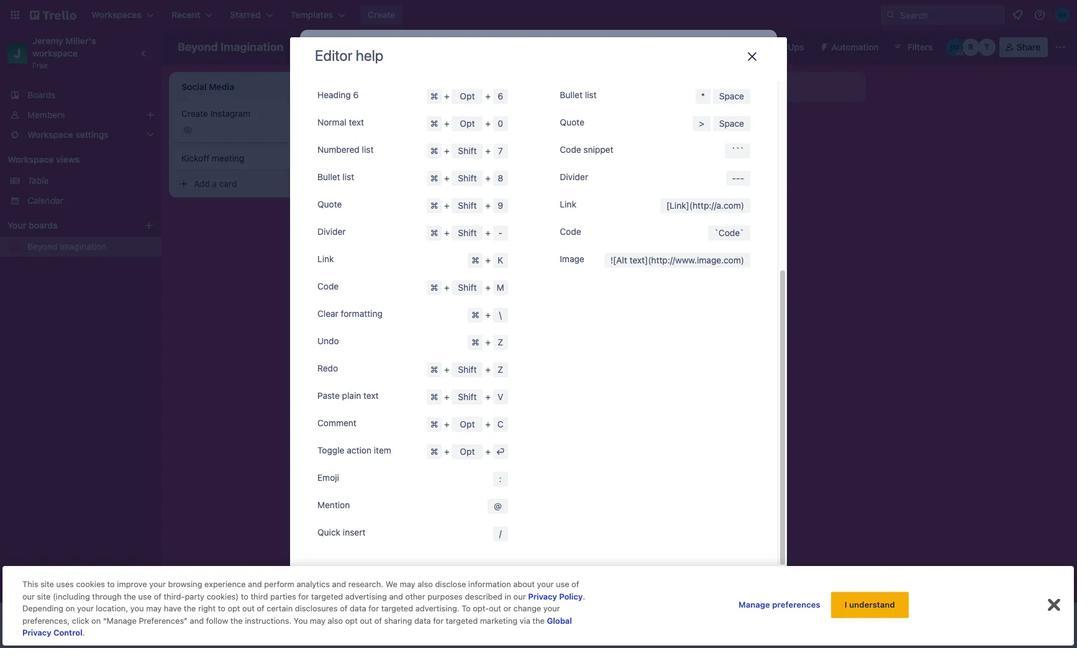 Task type: describe. For each thing, give the bounding box(es) containing it.
Board name text field
[[172, 37, 290, 57]]

bullet for ⌘
[[318, 172, 340, 182]]

1 vertical spatial add a card
[[194, 178, 237, 189]]

paste plain text
[[318, 391, 379, 401]]

1 vertical spatial code snippet
[[532, 207, 586, 218]]

heading for heading 6
[[318, 90, 351, 100]]

clear
[[318, 309, 339, 319]]

sm image down notifications
[[354, 110, 367, 122]]

link for [
[[560, 199, 577, 210]]

shift for 8
[[458, 173, 477, 184]]

calendar
[[27, 195, 63, 206]]

power-ups button
[[734, 37, 812, 57]]

1 vertical spatial snippet
[[556, 207, 586, 218]]

1 vertical spatial beyond
[[27, 241, 58, 252]]

shift for -
[[458, 228, 477, 238]]

sm image inside create instagram link
[[182, 124, 194, 136]]

⌘ for -
[[431, 228, 439, 238]]

of down third
[[257, 604, 265, 614]]

your boards with 1 items element
[[7, 218, 126, 233]]

and right analytics
[[332, 580, 346, 590]]

link for ⌘
[[318, 254, 334, 264]]

quote for >
[[560, 117, 585, 128]]

code snippet inside the 'editor help' dialog
[[560, 144, 614, 155]]

shift for 9
[[458, 200, 477, 211]]

2 horizontal spatial for
[[433, 616, 444, 626]]

parties
[[270, 592, 296, 602]]

[ link ](http://a.com)
[[667, 200, 745, 211]]

cookies
[[76, 580, 105, 590]]

add down the suggested
[[663, 131, 678, 140]]

Social Media text field
[[174, 77, 311, 97]]

link image
[[470, 178, 485, 193]]

checklist
[[683, 198, 721, 209]]

watching
[[360, 109, 399, 119]]

sm image inside checklist link
[[667, 198, 679, 210]]

numbered list inside the 'editor help' dialog
[[318, 144, 374, 155]]

6 for + 6
[[498, 91, 504, 101]]

0 vertical spatial share button
[[1000, 37, 1049, 57]]

social media link
[[360, 60, 411, 71]]

Doing text field
[[351, 77, 487, 97]]

right
[[198, 604, 216, 614]]

free
[[32, 61, 48, 70]]

beyond inside text field
[[178, 40, 218, 53]]

opt for + c
[[460, 419, 475, 430]]

to up through
[[107, 580, 115, 590]]

click
[[72, 616, 89, 626]]

global privacy control
[[22, 616, 572, 638]]

0 vertical spatial site
[[41, 580, 54, 590]]

join
[[683, 104, 700, 114]]

open information menu image
[[1034, 9, 1047, 21]]

⌘⌥0 button
[[342, 200, 466, 225]]

sm image for watching
[[344, 108, 356, 121]]

try
[[29, 580, 41, 591]]

toggle
[[318, 445, 345, 456]]

1 vertical spatial data
[[415, 616, 431, 626]]

/
[[500, 529, 502, 539]]

browsing
[[168, 580, 202, 590]]

the down party
[[184, 604, 196, 614]]

⌘ for z
[[431, 364, 439, 375]]

0
[[498, 118, 504, 129]]

toggle action item
[[318, 445, 392, 456]]

back to home image
[[30, 5, 76, 25]]

1 z from the top
[[498, 337, 504, 348]]

shift for v
[[458, 392, 477, 402]]

2 horizontal spatial targeted
[[446, 616, 478, 626]]

depending
[[22, 604, 63, 614]]

mention @ menu item
[[500, 275, 609, 300]]

in list social media
[[336, 60, 411, 71]]

2 z from the top
[[498, 364, 504, 375]]

opt-
[[473, 604, 489, 614]]

code inside menu
[[532, 207, 553, 218]]

⌘ for v
[[431, 392, 439, 402]]

⌘ for 8
[[431, 173, 439, 184]]

numbered inside button
[[444, 232, 487, 242]]

we
[[386, 580, 398, 590]]

⌘ for c
[[431, 419, 439, 430]]

0 vertical spatial create from template… image
[[495, 111, 505, 121]]

insert
[[343, 527, 366, 538]]

your up the third-
[[149, 580, 166, 590]]

have
[[164, 604, 182, 614]]

your
[[7, 220, 26, 231]]

0 horizontal spatial share
[[683, 553, 707, 564]]

the inside this site uses cookies to improve your browsing experience and perform analytics and research. we may also disclose information about your use of our site (including through the use of third-party cookies) to third parties for targeted advertising and other purposes described in our
[[124, 592, 136, 602]]

v
[[498, 392, 504, 402]]

try premium free
[[29, 580, 97, 591]]

opt for + ⏎
[[460, 447, 475, 457]]

add down the kickoff
[[194, 178, 210, 189]]

editor help
[[315, 46, 384, 64]]

0 vertical spatial a
[[565, 111, 570, 121]]

0 horizontal spatial out
[[243, 604, 255, 614]]

may inside this site uses cookies to improve your browsing experience and perform analytics and research. we may also disclose information about your use of our site (including through the use of third-party cookies) to third parties for targeted advertising and other purposes described in our
[[400, 580, 416, 590]]

watching button
[[340, 104, 426, 124]]

disclose
[[435, 580, 466, 590]]

⌘ + z
[[472, 337, 504, 348]]

or
[[504, 604, 512, 614]]

manage
[[739, 600, 771, 610]]

show menu image
[[1055, 41, 1067, 53]]

⌘⌥0
[[435, 208, 454, 216]]

shift for 7
[[458, 146, 477, 156]]

0 horizontal spatial opt
[[228, 604, 240, 614]]

media
[[386, 60, 411, 71]]

instructions.
[[245, 616, 292, 626]]

add to card
[[663, 131, 706, 140]]

editor help dialog
[[290, 0, 788, 612]]

create for create instagram
[[182, 108, 208, 119]]

menu containing code snippet
[[500, 200, 609, 324]]

heading for heading 4
[[352, 309, 387, 320]]

advertising.
[[416, 604, 460, 614]]

mention
[[318, 500, 350, 511]]

power-
[[759, 42, 788, 52]]

the right via
[[533, 616, 545, 626]]

(including
[[53, 592, 90, 602]]

2 horizontal spatial card
[[689, 131, 706, 140]]

the right the follow
[[231, 616, 243, 626]]

perform
[[264, 580, 295, 590]]

redo
[[318, 363, 338, 374]]

add board image
[[144, 221, 154, 231]]

⌘ for 7
[[431, 146, 439, 156]]

. for .
[[83, 628, 85, 638]]

privacy inside global privacy control
[[22, 628, 51, 638]]

primary element
[[0, 0, 1078, 30]]

⌘ + shift + v
[[431, 392, 504, 402]]

⌘ for m
[[431, 282, 439, 293]]

1 vertical spatial use
[[138, 592, 152, 602]]

⌘ + for + c
[[431, 419, 452, 430]]

divider for ---
[[560, 172, 589, 182]]

editor
[[315, 46, 353, 64]]

of down advertising
[[340, 604, 348, 614]]

power-ups
[[759, 42, 805, 52]]

sm image for add a card
[[178, 178, 190, 190]]

0 vertical spatial use
[[556, 580, 570, 590]]

+ c
[[483, 419, 504, 430]]

disclosures
[[295, 604, 338, 614]]

⌘ for 0
[[431, 118, 439, 129]]

⌘ + shift + 9
[[431, 200, 504, 211]]

of left the third-
[[154, 592, 162, 602]]

0 horizontal spatial beyond imagination
[[27, 241, 106, 252]]

third-
[[164, 592, 185, 602]]

0 horizontal spatial add a card link
[[174, 175, 313, 193]]

⌘ + for + 6
[[431, 91, 452, 101]]

your boards
[[7, 220, 58, 231]]

divider image
[[510, 230, 525, 245]]

⏎
[[496, 447, 505, 457]]

0 horizontal spatial jeremy miller (jeremymiller198) image
[[310, 402, 330, 422]]

bullet list for ⌘
[[318, 172, 354, 182]]

opt for + 0
[[460, 118, 475, 129]]

bullet list for *
[[560, 90, 597, 100]]

in inside this site uses cookies to improve your browsing experience and perform analytics and research. we may also disclose information about your use of our site (including through the use of third-party cookies) to third parties for targeted advertising and other purposes described in our
[[505, 592, 512, 602]]

⌘ + for + ⏎
[[431, 447, 452, 457]]

j
[[14, 46, 21, 60]]

0 vertical spatial share
[[1017, 42, 1041, 52]]

i
[[845, 600, 848, 610]]

⌘⌥1
[[436, 234, 454, 242]]

item
[[374, 445, 392, 456]]

0 horizontal spatial on
[[66, 604, 75, 614]]

1 horizontal spatial on
[[91, 616, 101, 626]]

help
[[356, 46, 384, 64]]

6 for heading 6
[[353, 90, 359, 100]]

this
[[22, 580, 38, 590]]

snippet inside the 'editor help' dialog
[[584, 144, 614, 155]]

analytics
[[297, 580, 330, 590]]

plain
[[342, 391, 361, 401]]

add left another
[[721, 81, 737, 92]]

kickoff
[[182, 153, 210, 163]]

workspace visible
[[337, 42, 412, 52]]

@
[[494, 501, 502, 512]]

lists image
[[435, 178, 449, 193]]

2 horizontal spatial link
[[670, 200, 687, 211]]

```
[[732, 146, 745, 156]]

workspace for workspace views
[[7, 154, 54, 165]]

to down the join
[[680, 131, 687, 140]]

preferences
[[773, 600, 821, 610]]

uses
[[56, 580, 74, 590]]

heading 4 button
[[342, 302, 466, 327]]

1 vertical spatial share button
[[663, 549, 768, 569]]

your up privacy policy
[[537, 580, 554, 590]]

2 horizontal spatial out
[[489, 604, 502, 614]]

>
[[699, 118, 705, 129]]

1 vertical spatial a
[[212, 178, 217, 189]]

2 ` from the left
[[740, 228, 745, 238]]

m
[[497, 282, 505, 293]]

workspace views
[[7, 154, 80, 165]]



Task type: vqa. For each thing, say whether or not it's contained in the screenshot.
the emoji
yes



Task type: locate. For each thing, give the bounding box(es) containing it.
0 vertical spatial numbered
[[318, 144, 360, 155]]

⌘ + for + 0
[[431, 118, 452, 129]]

join link
[[663, 99, 768, 119]]

0 horizontal spatial ---
[[586, 233, 596, 241]]

opt
[[228, 604, 240, 614], [345, 616, 358, 626]]

0 notifications image
[[1011, 7, 1026, 22]]

0 vertical spatial beyond
[[178, 40, 218, 53]]

text for ![ alt text ](http://www.image.com)
[[630, 255, 645, 266]]

2 space from the top
[[720, 118, 745, 129]]

7 shift from the top
[[458, 392, 477, 402]]

group
[[435, 200, 543, 250]]

1 horizontal spatial numbered
[[444, 232, 487, 242]]

shift down "link" image
[[458, 200, 477, 211]]

add a card down kickoff meeting
[[194, 178, 237, 189]]

3 ⌘ + from the top
[[431, 419, 452, 430]]

create left instagram
[[182, 108, 208, 119]]

1 horizontal spatial privacy
[[528, 592, 557, 602]]

opt left '+ 6'
[[460, 91, 475, 101]]

this site uses cookies to improve your browsing experience and perform analytics and research. we may also disclose information about your use of our site (including through the use of third-party cookies) to third parties for targeted advertising and other purposes described in our
[[22, 580, 580, 602]]

1 vertical spatial targeted
[[382, 604, 413, 614]]

image
[[560, 254, 585, 264]]

space for *
[[720, 91, 745, 101]]

heading inside button
[[352, 309, 387, 320]]

1 vertical spatial site
[[37, 592, 51, 602]]

text for paste plain text
[[364, 391, 379, 401]]

create up workspace visible
[[368, 9, 395, 20]]

to
[[462, 604, 471, 614]]

0 horizontal spatial card
[[219, 178, 237, 189]]

shift for z
[[458, 364, 477, 375]]

c
[[498, 419, 504, 430]]

divider for ⌘
[[318, 226, 346, 237]]

use up privacy policy link
[[556, 580, 570, 590]]

1 vertical spatial z
[[498, 364, 504, 375]]

1 horizontal spatial heading
[[352, 309, 387, 320]]

0 horizontal spatial heading
[[318, 90, 351, 100]]

normal text
[[318, 117, 364, 128]]

7
[[498, 146, 503, 156]]

third
[[251, 592, 268, 602]]

to
[[680, 131, 687, 140], [107, 580, 115, 590], [241, 592, 249, 602], [218, 604, 226, 614]]

0 horizontal spatial in
[[336, 60, 343, 71]]

shift
[[458, 146, 477, 156], [458, 173, 477, 184], [458, 200, 477, 211], [458, 228, 477, 238], [458, 282, 477, 293], [458, 364, 477, 375], [458, 392, 477, 402]]

also down disclosures
[[328, 616, 343, 626]]

space
[[720, 91, 745, 101], [720, 118, 745, 129]]

alt
[[617, 255, 628, 266]]

beyond down boards
[[27, 241, 58, 252]]

beyond up the social media text box
[[178, 40, 218, 53]]

your up click
[[77, 604, 94, 614]]

understand
[[850, 600, 896, 610]]

2 vertical spatial sm image
[[178, 178, 190, 190]]

site
[[41, 580, 54, 590], [37, 592, 51, 602]]

1 vertical spatial imagination
[[60, 241, 106, 252]]

privacy down preferences,
[[22, 628, 51, 638]]

sm image
[[707, 81, 720, 93], [354, 110, 367, 122], [182, 124, 194, 136], [667, 198, 679, 210]]

boards
[[29, 220, 58, 231]]

⌘ for 9
[[431, 200, 439, 211]]

jeremy
[[32, 35, 63, 46]]

list
[[346, 60, 357, 71], [773, 81, 784, 92], [585, 90, 597, 100], [362, 144, 374, 155], [343, 172, 354, 182], [470, 207, 481, 218], [489, 232, 501, 242]]

⌘ + up ⌘ + shift + 7
[[431, 118, 452, 129]]

heading inside the 'editor help' dialog
[[318, 90, 351, 100]]

6 up normal text in the left of the page
[[353, 90, 359, 100]]

create
[[368, 9, 395, 20], [182, 108, 208, 119]]

5 shift from the top
[[458, 282, 477, 293]]

1 ` from the left
[[715, 228, 719, 238]]

and down we
[[389, 592, 403, 602]]

2 ⌘ + from the top
[[431, 118, 452, 129]]

0 horizontal spatial our
[[22, 592, 35, 602]]

1 horizontal spatial link
[[560, 199, 577, 210]]

about
[[514, 580, 535, 590]]

0 vertical spatial workspace
[[337, 42, 383, 52]]

2 shift from the top
[[458, 173, 477, 184]]

0 vertical spatial code snippet
[[560, 144, 614, 155]]

0 horizontal spatial a
[[212, 178, 217, 189]]

1 vertical spatial bullet list
[[318, 172, 354, 182]]

targeted inside this site uses cookies to improve your browsing experience and perform analytics and research. we may also disclose information about your use of our site (including through the use of third-party cookies) to third parties for targeted advertising and other purposes described in our
[[311, 592, 343, 602]]

0 horizontal spatial .
[[83, 628, 85, 638]]

0 vertical spatial z
[[498, 337, 504, 348]]

bullet list inside button
[[444, 207, 481, 218]]

may up preferences"
[[146, 604, 162, 614]]

sm image inside watching button
[[344, 108, 356, 121]]

space up the ```
[[720, 118, 745, 129]]

advertising
[[346, 592, 387, 602]]

shift for m
[[458, 282, 477, 293]]

0 vertical spatial targeted
[[311, 592, 343, 602]]

0 horizontal spatial `
[[715, 228, 719, 238]]

close help dialog image
[[745, 49, 760, 64]]

for down advertising
[[369, 604, 379, 614]]

via
[[520, 616, 531, 626]]

1 vertical spatial opt
[[345, 616, 358, 626]]

create inside button
[[368, 9, 395, 20]]

site right this
[[41, 580, 54, 590]]

workspace up the 'social'
[[337, 42, 383, 52]]

sharing
[[385, 616, 412, 626]]

2 vertical spatial bullet list
[[444, 207, 481, 218]]

create from template… image
[[495, 111, 505, 121], [318, 179, 328, 189]]

quick insert
[[318, 527, 366, 538]]

0 vertical spatial beyond imagination
[[178, 40, 284, 53]]

j link
[[7, 44, 27, 63]]

insert / image
[[500, 178, 515, 193]]

create from template… image down '+ 6'
[[495, 111, 505, 121]]

undo
[[318, 336, 339, 346]]

terryturtle85 (terryturtle85) image
[[979, 39, 996, 56]]

⌘ for 6
[[431, 91, 439, 101]]

0 horizontal spatial beyond
[[27, 241, 58, 252]]

premium
[[44, 580, 79, 591]]

](http://a.com)
[[687, 200, 745, 211]]

also inside this site uses cookies to improve your browsing experience and perform analytics and research. we may also disclose information about your use of our site (including through the use of third-party cookies) to third parties for targeted advertising and other purposes described in our
[[418, 580, 433, 590]]

workspace
[[337, 42, 383, 52], [7, 154, 54, 165]]

--- up mention @ menu item
[[586, 233, 596, 241]]

⌘ + shift + -
[[431, 228, 503, 238]]

quote > menu item
[[500, 300, 609, 324]]

imagination inside text field
[[221, 40, 284, 53]]

+ 6
[[483, 91, 504, 101]]

beyond imagination inside text field
[[178, 40, 284, 53]]

1 vertical spatial add a card link
[[174, 175, 313, 193]]

⌘ + shift + z
[[431, 364, 504, 375]]

0 horizontal spatial numbered
[[318, 144, 360, 155]]

add
[[721, 81, 737, 92], [547, 111, 563, 121], [663, 131, 678, 140], [194, 178, 210, 189]]

our down this
[[22, 592, 35, 602]]

beyond imagination up the social media text box
[[178, 40, 284, 53]]

shift right ⌘⌥3
[[458, 282, 477, 293]]

text right plain
[[364, 391, 379, 401]]

shift left image
[[458, 173, 477, 184]]

description
[[335, 144, 389, 155]]

divider inside menu
[[532, 232, 560, 242]]

0 horizontal spatial sm image
[[178, 178, 190, 190]]

0 vertical spatial imagination
[[221, 40, 284, 53]]

2 vertical spatial bullet
[[444, 207, 467, 218]]

add a card link down kickoff meeting link
[[174, 175, 313, 193]]

*
[[702, 91, 706, 101]]

--- down the ```
[[733, 173, 745, 184]]

k
[[498, 255, 504, 266]]

2 vertical spatial targeted
[[446, 616, 478, 626]]

bullet inside button
[[444, 207, 467, 218]]

boards link
[[0, 85, 162, 105]]

text styles image
[[344, 178, 359, 193]]

and up third
[[248, 580, 262, 590]]

0 horizontal spatial imagination
[[60, 241, 106, 252]]

for inside this site uses cookies to improve your browsing experience and perform analytics and research. we may also disclose information about your use of our site (including through the use of third-party cookies) to third parties for targeted advertising and other purposes described in our
[[299, 592, 309, 602]]

2 opt from the top
[[460, 118, 475, 129]]

code snippet
[[560, 144, 614, 155], [532, 207, 586, 218]]

group containing bullet list
[[435, 200, 543, 250]]

numbered list up the ⌘ + k
[[444, 232, 501, 242]]

jeremy miller (jeremymiller198) image down paste at left bottom
[[310, 402, 330, 422]]

share
[[1017, 42, 1041, 52], [683, 553, 707, 564]]

1 vertical spatial bullet
[[318, 172, 340, 182]]

heading left 4 on the left top of the page
[[352, 309, 387, 320]]

privacy alert dialog
[[2, 567, 1075, 646]]

Search field
[[896, 6, 1005, 24]]

opt left + c
[[460, 419, 475, 430]]

preferences,
[[22, 616, 70, 626]]

manage preferences
[[739, 600, 821, 610]]

0 vertical spatial in
[[336, 60, 343, 71]]

heading 4 group
[[342, 200, 466, 377]]

card down done text box
[[572, 111, 590, 121]]

i understand
[[845, 600, 896, 610]]

0 vertical spatial bullet
[[560, 90, 583, 100]]

and inside . depending on your location, you may have the right to opt out of certain disclosures of data for targeted advertising. to opt-out or change your preferences, click on "manage preferences" and follow the instructions. you may also opt out of sharing data for targeted marketing via the
[[190, 616, 204, 626]]

heading 6
[[318, 90, 359, 100]]

1 horizontal spatial create
[[368, 9, 395, 20]]

a down done text box
[[565, 111, 570, 121]]

1 horizontal spatial our
[[514, 592, 526, 602]]

out down third
[[243, 604, 255, 614]]

t button
[[979, 39, 996, 56]]

0 vertical spatial also
[[418, 580, 433, 590]]

policy
[[560, 592, 583, 602]]

sm image for automation
[[815, 37, 832, 55]]

of up policy
[[572, 580, 580, 590]]

opt
[[460, 91, 475, 101], [460, 118, 475, 129], [460, 419, 475, 430], [460, 447, 475, 457]]

calendar link
[[27, 195, 154, 207]]

targeted up disclosures
[[311, 592, 343, 602]]

⌘ for ⏎
[[431, 447, 439, 457]]

jeremy miller (jeremymiller198) image left r
[[947, 39, 964, 56]]

0 vertical spatial heading
[[318, 90, 351, 100]]

2 our from the left
[[514, 592, 526, 602]]

` code `
[[715, 228, 745, 238]]

also inside . depending on your location, you may have the right to opt out of certain disclosures of data for targeted advertising. to opt-out or change your preferences, click on "manage preferences" and follow the instructions. you may also opt out of sharing data for targeted marketing via the
[[328, 616, 343, 626]]

filters
[[908, 42, 933, 52]]

⌘ + down ⌘ + shift + v
[[431, 419, 452, 430]]

out down advertising
[[360, 616, 372, 626]]

create button
[[361, 5, 403, 25]]

6 up 0
[[498, 91, 504, 101]]

out left or
[[489, 604, 502, 614]]

1 shift from the top
[[458, 146, 477, 156]]

rubyanndersson (rubyanndersson) image
[[963, 39, 980, 56]]

t
[[985, 42, 990, 52]]

to left third
[[241, 592, 249, 602]]

ups
[[788, 42, 805, 52]]

our
[[22, 592, 35, 602], [514, 592, 526, 602]]

4 ⌘ + from the top
[[431, 447, 452, 457]]

1 horizontal spatial add a card
[[547, 111, 590, 121]]

beyond imagination down your boards with 1 items element
[[27, 241, 106, 252]]

0 vertical spatial on
[[66, 604, 75, 614]]

sm image
[[815, 37, 832, 55], [344, 108, 356, 121], [178, 178, 190, 190]]

your down privacy policy
[[544, 604, 560, 614]]

1 horizontal spatial jeremy miller (jeremymiller198) image
[[947, 39, 964, 56]]

data down advertising
[[350, 604, 367, 614]]

0 vertical spatial privacy
[[528, 592, 557, 602]]

0 vertical spatial opt
[[228, 604, 240, 614]]

1 horizontal spatial out
[[360, 616, 372, 626]]

global
[[547, 616, 572, 626]]

1 horizontal spatial targeted
[[382, 604, 413, 614]]

"manage
[[103, 616, 137, 626]]

3 shift from the top
[[458, 200, 477, 211]]

0 vertical spatial jeremy miller (jeremymiller198) image
[[1056, 7, 1070, 22]]

shift right ⌘⌥6 on the bottom left of page
[[458, 364, 477, 375]]

data down advertising.
[[415, 616, 431, 626]]

of left sharing
[[375, 616, 382, 626]]

social
[[360, 60, 384, 71]]

0 horizontal spatial for
[[299, 592, 309, 602]]

numbered list down normal text in the left of the page
[[318, 144, 374, 155]]

in
[[336, 60, 343, 71], [505, 592, 512, 602]]

6 shift from the top
[[458, 364, 477, 375]]

opt down cookies)
[[228, 604, 240, 614]]

z down \
[[498, 337, 504, 348]]

0 horizontal spatial data
[[350, 604, 367, 614]]

create instagram link
[[174, 103, 333, 142]]

privacy up change
[[528, 592, 557, 602]]

add down done text box
[[547, 111, 563, 121]]

1 ⌘ + from the top
[[431, 91, 452, 101]]

share button down 0 notifications image on the top right of the page
[[1000, 37, 1049, 57]]

⌘ + left "+ ⏎"
[[431, 447, 452, 457]]

may down disclosures
[[310, 616, 326, 626]]

Write a comment text field
[[335, 402, 653, 425]]

text right alt
[[630, 255, 645, 266]]

3 opt from the top
[[460, 419, 475, 430]]

1 horizontal spatial .
[[583, 592, 586, 602]]

also
[[418, 580, 433, 590], [328, 616, 343, 626]]

members link
[[0, 105, 162, 125]]

snippet
[[584, 144, 614, 155], [556, 207, 586, 218]]

1 vertical spatial sm image
[[344, 108, 356, 121]]

imagination down your boards with 1 items element
[[60, 241, 106, 252]]

. for . depending on your location, you may have the right to opt out of certain disclosures of data for targeted advertising. to opt-out or change your preferences, click on "manage preferences" and follow the instructions. you may also opt out of sharing data for targeted marketing via the
[[583, 592, 586, 602]]

0 horizontal spatial create from template… image
[[318, 179, 328, 189]]

1 vertical spatial card
[[689, 131, 706, 140]]

1 horizontal spatial add a card link
[[527, 108, 666, 125]]

sm image left checklist on the top right of page
[[667, 198, 679, 210]]

bullet for *
[[560, 90, 583, 100]]

workspace inside button
[[337, 42, 383, 52]]

0 horizontal spatial workspace
[[7, 154, 54, 165]]

workspace up table
[[7, 154, 54, 165]]

1 vertical spatial create from template… image
[[318, 179, 328, 189]]

1 vertical spatial may
[[146, 604, 162, 614]]

heading
[[318, 90, 351, 100], [352, 309, 387, 320]]

1 horizontal spatial for
[[369, 604, 379, 614]]

use up you
[[138, 592, 152, 602]]

another
[[739, 81, 770, 92]]

0 vertical spatial bullet list
[[560, 90, 597, 100]]

--- inside menu
[[586, 233, 596, 241]]

1 vertical spatial space
[[720, 118, 745, 129]]

0 vertical spatial text
[[349, 117, 364, 128]]

opt for + 6
[[460, 91, 475, 101]]

sm image right *
[[707, 81, 720, 93]]

sm image inside automation 'button'
[[815, 37, 832, 55]]

1 space from the top
[[720, 91, 745, 101]]

z up v
[[498, 364, 504, 375]]

0 vertical spatial sm image
[[815, 37, 832, 55]]

shift right ⌘⌥1
[[458, 228, 477, 238]]

sm image inside add another list link
[[707, 81, 720, 93]]

1 our from the left
[[22, 592, 35, 602]]

meeting
[[212, 153, 244, 163]]

jeremy miller (jeremymiller198) image right open information menu 'image'
[[1056, 7, 1070, 22]]

jeremy miller (jeremymiller198) image inside primary element
[[1056, 7, 1070, 22]]

1 horizontal spatial in
[[505, 592, 512, 602]]

add another list link
[[702, 77, 862, 97]]

targeted down to
[[446, 616, 478, 626]]

4 opt from the top
[[460, 447, 475, 457]]

a down kickoff meeting
[[212, 178, 217, 189]]

card down 'meeting'
[[219, 178, 237, 189]]

add a card down done text box
[[547, 111, 590, 121]]

4
[[389, 309, 394, 320]]

0 horizontal spatial targeted
[[311, 592, 343, 602]]

workspace for workspace visible
[[337, 42, 383, 52]]

kickoff meeting link
[[174, 147, 333, 170]]

1 horizontal spatial imagination
[[221, 40, 284, 53]]

:
[[500, 474, 502, 484]]

numbered list
[[318, 144, 374, 155], [444, 232, 501, 242]]

1 opt from the top
[[460, 91, 475, 101]]

emoji
[[318, 473, 339, 483]]

1 horizontal spatial create from template… image
[[495, 111, 505, 121]]

card down >
[[689, 131, 706, 140]]

1 vertical spatial ---
[[586, 233, 596, 241]]

numbered list inside button
[[444, 232, 501, 242]]

1 horizontal spatial bullet list
[[444, 207, 481, 218]]

4 shift from the top
[[458, 228, 477, 238]]

experience
[[205, 580, 246, 590]]

0 horizontal spatial bullet list
[[318, 172, 354, 182]]

space right *
[[720, 91, 745, 101]]

share button up manage
[[663, 549, 768, 569]]

2 vertical spatial may
[[310, 616, 326, 626]]

quick
[[318, 527, 341, 538]]

Main content area, start typing to enter text. text field
[[349, 213, 640, 242]]

described
[[465, 592, 503, 602]]

⌘ + shift + m
[[431, 282, 505, 293]]

create instagram
[[182, 108, 251, 119]]

in up or
[[505, 592, 512, 602]]

space for >
[[720, 118, 745, 129]]

--- inside the 'editor help' dialog
[[733, 173, 745, 184]]

0 vertical spatial .
[[583, 592, 586, 602]]

views
[[56, 154, 80, 165]]

search image
[[886, 10, 896, 20]]

shift up ⌘ + shift + 8
[[458, 146, 477, 156]]

for down analytics
[[299, 592, 309, 602]]

may
[[400, 580, 416, 590], [146, 604, 162, 614], [310, 616, 326, 626]]

⌘⌥1 button
[[342, 225, 466, 252]]

image image
[[485, 178, 500, 193]]

None text field
[[329, 39, 739, 61]]

opt left "+ ⏎"
[[460, 447, 475, 457]]

1 vertical spatial .
[[83, 628, 85, 638]]

jeremy miller (jeremymiller198) image
[[1056, 7, 1070, 22], [947, 39, 964, 56], [310, 402, 330, 422]]

for down advertising.
[[433, 616, 444, 626]]

create for create
[[368, 9, 395, 20]]

in up heading 6
[[336, 60, 343, 71]]

shift down ⌘ + shift + z
[[458, 392, 477, 402]]

1 horizontal spatial a
[[565, 111, 570, 121]]

other
[[406, 592, 426, 602]]

through
[[92, 592, 122, 602]]

2 horizontal spatial bullet
[[560, 90, 583, 100]]

menu
[[500, 200, 609, 324]]

table link
[[27, 175, 154, 187]]

opt down advertising
[[345, 616, 358, 626]]

0 horizontal spatial link
[[318, 254, 334, 264]]

to inside . depending on your location, you may have the right to opt out of certain disclosures of data for targeted advertising. to opt-out or change your preferences, click on "manage preferences" and follow the instructions. you may also opt out of sharing data for targeted marketing via the
[[218, 604, 226, 614]]

change
[[514, 604, 542, 614]]

1 horizontal spatial share button
[[1000, 37, 1049, 57]]

0 vertical spatial may
[[400, 580, 416, 590]]

emoji image
[[510, 255, 525, 270]]

1 horizontal spatial quote
[[560, 117, 585, 128]]

1 horizontal spatial card
[[572, 111, 590, 121]]

on down (including
[[66, 604, 75, 614]]

⌘
[[431, 91, 439, 101], [431, 118, 439, 129], [431, 146, 439, 156], [431, 173, 439, 184], [431, 200, 439, 211], [431, 228, 439, 238], [472, 255, 480, 266], [431, 282, 439, 293], [472, 310, 480, 320], [472, 337, 480, 348], [431, 364, 439, 375], [431, 392, 439, 402], [431, 419, 439, 430], [431, 447, 439, 457], [582, 584, 590, 594]]

`
[[715, 228, 719, 238], [740, 228, 745, 238]]

the down improve at the bottom
[[124, 592, 136, 602]]

. inside . depending on your location, you may have the right to opt out of certain disclosures of data for targeted advertising. to opt-out or change your preferences, click on "manage preferences" and follow the instructions. you may also opt out of sharing data for targeted marketing via the
[[583, 592, 586, 602]]

0 vertical spatial data
[[350, 604, 367, 614]]

numbered down normal text in the left of the page
[[318, 144, 360, 155]]

numbered inside the 'editor help' dialog
[[318, 144, 360, 155]]

1 vertical spatial on
[[91, 616, 101, 626]]

2 vertical spatial jeremy miller (jeremymiller198) image
[[310, 402, 330, 422]]

Done text field
[[527, 77, 664, 97]]

site up depending
[[37, 592, 51, 602]]

1 horizontal spatial beyond
[[178, 40, 218, 53]]

quote for ⌘
[[318, 199, 342, 210]]

opt left + 0
[[460, 118, 475, 129]]

text right normal
[[349, 117, 364, 128]]

numbered list button
[[435, 225, 543, 250]]

attachment
[[683, 248, 731, 259]]

1 horizontal spatial ---
[[733, 173, 745, 184]]

⌘ + shift + 8
[[431, 173, 504, 184]]

location,
[[96, 604, 128, 614]]



